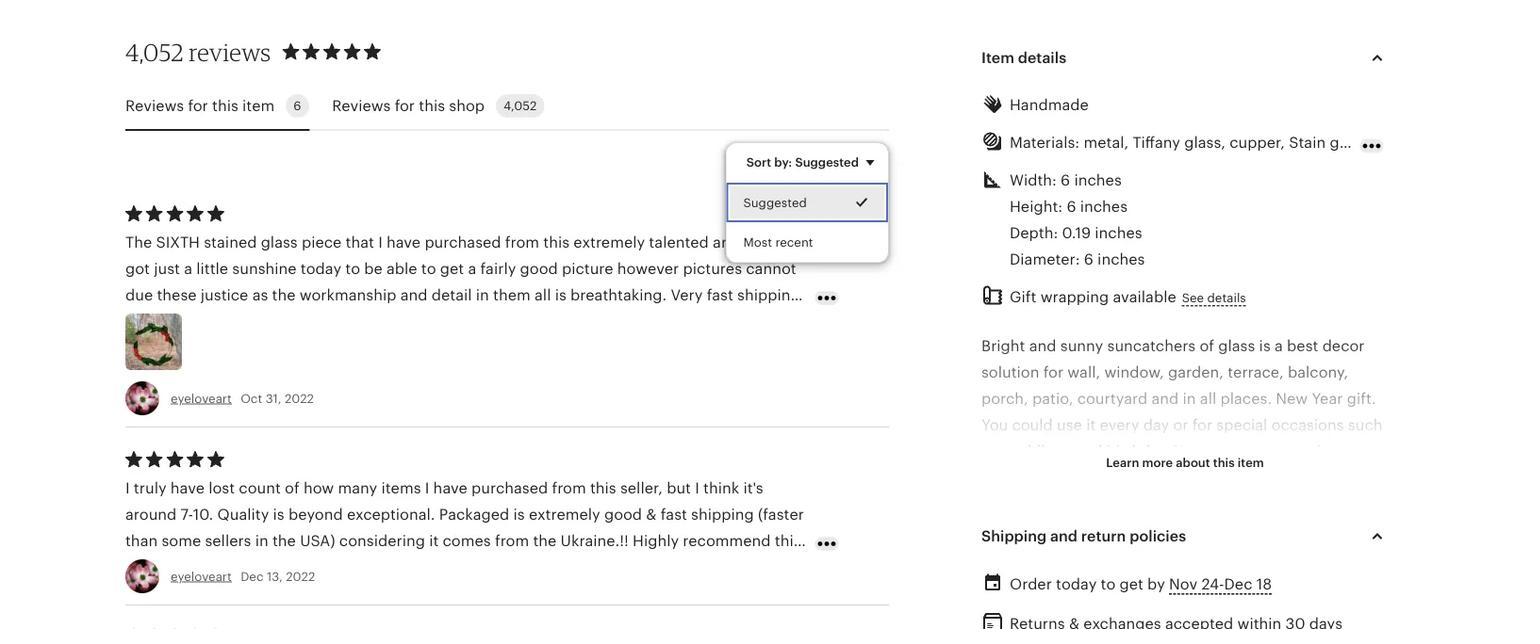 Task type: describe. For each thing, give the bounding box(es) containing it.
shop
[[449, 98, 485, 115]]

shipping inside the sixth stained glass piece that i have purchased from this extremely talented artist! i finally got just a little sunshine today to be able to get a fairly good picture however pictures cannot due these justice as the workmanship and detail in them all is breathtaking. very fast shipping especially coming from the ukraine and packaged very well. thank you for everything! 🎄💖
[[737, 287, 800, 304]]

this down the '(faster'
[[775, 533, 801, 550]]

pictures
[[683, 260, 742, 277]]

this left shop
[[419, 98, 445, 115]]

i left truly
[[125, 480, 130, 497]]

i right items
[[425, 480, 429, 497]]

from up fairly
[[505, 234, 539, 251]]

13,
[[267, 570, 283, 584]]

you.)
[[625, 559, 661, 576]]

tab list containing reviews for this item
[[125, 83, 889, 131]]

weddings
[[1001, 443, 1071, 460]]

is inside the method used to make this item is the tiffany stained glass method.
[[1239, 602, 1251, 619]]

sort by: suggested
[[746, 155, 859, 169]]

it inside "bright and sunny suncatchers of glass is a best decor solution for wall, window, garden, terrace, balcony, porch, patio, courtyard and in all places. new year gift. you could use it every day or for special occasions such as weddings and birthday. your gests never going to forget this."
[[1086, 417, 1096, 434]]

for down 4,052 reviews
[[188, 98, 208, 115]]

wrapping
[[1040, 289, 1109, 306]]

reviews
[[189, 37, 271, 67]]

tiffany inside the method used to make this item is the tiffany stained glass method.
[[1282, 602, 1330, 619]]

31,
[[266, 392, 281, 406]]

nov 24-dec 18 button
[[1169, 571, 1272, 599]]

eyeloveart link for eyeloveart oct 31, 2022
[[171, 392, 232, 406]]

depth:
[[1010, 225, 1058, 242]]

breathtaking.
[[570, 287, 667, 304]]

gift
[[1010, 289, 1037, 306]]

gests
[[1211, 443, 1250, 460]]

going
[[1298, 443, 1340, 460]]

these
[[157, 287, 197, 304]]

0 vertical spatial tiffany
[[1133, 134, 1180, 151]]

relatives
[[1318, 523, 1378, 540]]

garden,
[[1168, 364, 1224, 381]]

it inside i truly have lost count of how many items i have purchased from this seller, but i think it's around 7-10. quality is beyond exceptional. packaged is extremely good & fast shipping (faster than some sellers in the usa) considering it comes from the ukraine.!! highly recommend this seller. (god bless all in the ukraine, usa is praying & standing behind you.)  💛💙💛💙 💖
[[429, 533, 439, 550]]

well.
[[526, 313, 559, 330]]

due
[[125, 287, 153, 304]]

from right coming
[[260, 313, 294, 330]]

see details link
[[1182, 290, 1246, 307]]

eyeloveart for eyeloveart oct 31, 2022
[[171, 392, 232, 406]]

extremely inside the sixth stained glass piece that i have purchased from this extremely talented artist! i finally got just a little sunshine today to be able to get a fairly good picture however pictures cannot due these justice as the workmanship and detail in them all is breathtaking. very fast shipping especially coming from the ukraine and packaged very well. thank you for everything! 🎄💖
[[574, 234, 645, 251]]

in right bless
[[273, 559, 286, 576]]

from up standing
[[495, 533, 529, 550]]

suncatchers inside and suncatchers can also be a nice present to relatives & friends.
[[1015, 523, 1103, 540]]

of inside i truly have lost count of how many items i have purchased from this seller, but i think it's around 7-10. quality is beyond exceptional. packaged is extremely good & fast shipping (faster than some sellers in the usa) considering it comes from the ukraine.!! highly recommend this seller. (god bless all in the ukraine, usa is praying & standing behind you.)  💛💙💛💙 💖
[[285, 480, 299, 497]]

the down sunshine
[[272, 287, 296, 304]]

eyeloveart for eyeloveart dec 13, 2022
[[171, 570, 232, 584]]

suggested inside button
[[744, 196, 807, 210]]

stain
[[1289, 134, 1326, 151]]

the right 13,
[[290, 559, 314, 576]]

🎄💖
[[751, 313, 781, 330]]

for right the or
[[1192, 417, 1212, 434]]

could
[[1012, 417, 1053, 434]]

18
[[1256, 577, 1272, 594]]

and suncatchers can also be a nice present to relatives & friends.
[[981, 523, 1378, 566]]

patio,
[[1032, 391, 1073, 408]]

in inside "bright and sunny suncatchers of glass is a best decor solution for wall, window, garden, terrace, balcony, porch, patio, courtyard and in all places. new year gift. you could use it every day or for special occasions such as weddings and birthday. your gests never going to forget this."
[[1183, 391, 1196, 408]]

bright
[[981, 338, 1025, 355]]

order
[[1010, 577, 1052, 594]]

than
[[125, 533, 158, 550]]

menu containing suggested
[[726, 143, 889, 264]]

count
[[239, 480, 281, 497]]

comes
[[443, 533, 491, 550]]

(faster
[[758, 506, 804, 523]]

gift.
[[1347, 391, 1376, 408]]

4,052 for 4,052 reviews
[[125, 37, 184, 67]]

to up used
[[1101, 577, 1116, 594]]

eyeloveart oct 31, 2022
[[171, 392, 314, 406]]

view details of this review photo by eyeloveart image
[[125, 314, 182, 371]]

packaged
[[416, 313, 487, 330]]

thank
[[563, 313, 606, 330]]

little
[[196, 260, 228, 277]]

the sixth stained glass piece that i have purchased from this extremely talented artist! i finally got just a little sunshine today to be able to get a fairly good picture however pictures cannot due these justice as the workmanship and detail in them all is breathtaking. very fast shipping especially coming from the ukraine and packaged very well. thank you for everything! 🎄💖
[[125, 234, 809, 330]]

suggested inside dropdown button
[[795, 155, 859, 169]]

method.
[[1022, 628, 1083, 630]]

to right able
[[421, 260, 436, 277]]

height:
[[1010, 198, 1063, 215]]

truly
[[134, 480, 166, 497]]

learn
[[1106, 456, 1139, 470]]

is right packaged
[[513, 506, 525, 523]]

and down able
[[400, 287, 428, 304]]

shipping and return policies
[[981, 528, 1186, 545]]

to inside "bright and sunny suncatchers of glass is a best decor solution for wall, window, garden, terrace, balcony, porch, patio, courtyard and in all places. new year gift. you could use it every day or for special occasions such as weddings and birthday. your gests never going to forget this."
[[1344, 443, 1359, 460]]

but
[[667, 480, 691, 497]]

item
[[981, 49, 1014, 66]]

friends.
[[996, 549, 1051, 566]]

get inside the sixth stained glass piece that i have purchased from this extremely talented artist! i finally got just a little sunshine today to be able to get a fairly good picture however pictures cannot due these justice as the workmanship and detail in them all is breathtaking. very fast shipping especially coming from the ukraine and packaged very well. thank you for everything! 🎄💖
[[440, 260, 464, 277]]

most recent
[[744, 236, 813, 250]]

this down reviews
[[212, 98, 238, 115]]

that
[[346, 234, 374, 251]]

have inside the sixth stained glass piece that i have purchased from this extremely talented artist! i finally got just a little sunshine today to be able to get a fairly good picture however pictures cannot due these justice as the workmanship and detail in them all is breathtaking. very fast shipping especially coming from the ukraine and packaged very well. thank you for everything! 🎄💖
[[387, 234, 421, 251]]

gift wrapping available see details
[[1010, 289, 1246, 306]]

purchased inside i truly have lost count of how many items i have purchased from this seller, but i think it's around 7-10. quality is beyond exceptional. packaged is extremely good & fast shipping (faster than some sellers in the usa) considering it comes from the ukraine.!! highly recommend this seller. (god bless all in the ukraine, usa is praying & standing behind you.)  💛💙💛💙 💖
[[471, 480, 548, 497]]

ukraine
[[326, 313, 381, 330]]

order today to get by nov 24-dec 18
[[1010, 577, 1272, 594]]

very
[[491, 313, 522, 330]]

this left seller,
[[590, 480, 616, 497]]

sort by: suggested button
[[732, 143, 896, 182]]

oct
[[241, 392, 262, 406]]

shipping inside i truly have lost count of how many items i have purchased from this seller, but i think it's around 7-10. quality is beyond exceptional. packaged is extremely good & fast shipping (faster than some sellers in the usa) considering it comes from the ukraine.!! highly recommend this seller. (god bless all in the ukraine, usa is praying & standing behind you.)  💛💙💛💙 💖
[[691, 506, 754, 523]]

glass inside "bright and sunny suncatchers of glass is a best decor solution for wall, window, garden, terrace, balcony, porch, patio, courtyard and in all places. new year gift. you could use it every day or for special occasions such as weddings and birthday. your gests never going to forget this."
[[1218, 338, 1255, 355]]

for left shop
[[395, 98, 415, 115]]

0.19
[[1062, 225, 1091, 242]]

just
[[154, 260, 180, 277]]

4,052 reviews
[[125, 37, 271, 67]]

is inside the sixth stained glass piece that i have purchased from this extremely talented artist! i finally got just a little sunshine today to be able to get a fairly good picture however pictures cannot due these justice as the workmanship and detail in them all is breathtaking. very fast shipping especially coming from the ukraine and packaged very well. thank you for everything! 🎄💖
[[555, 287, 566, 304]]

think
[[703, 480, 739, 497]]

good for is
[[520, 260, 558, 277]]

best
[[1287, 338, 1318, 355]]

a right just
[[184, 260, 192, 277]]

inches up 0.19
[[1080, 198, 1128, 215]]

and up day
[[1152, 391, 1179, 408]]

some
[[162, 533, 201, 550]]

& inside and suncatchers can also be a nice present to relatives & friends.
[[981, 549, 992, 566]]

to inside and suncatchers can also be a nice present to relatives & friends.
[[1299, 523, 1314, 540]]

by
[[1147, 577, 1165, 594]]

bless
[[211, 559, 249, 576]]

i right artist!
[[758, 234, 762, 251]]

fast inside the sixth stained glass piece that i have purchased from this extremely talented artist! i finally got just a little sunshine today to be able to get a fairly good picture however pictures cannot due these justice as the workmanship and detail in them all is breathtaking. very fast shipping especially coming from the ukraine and packaged very well. thank you for everything! 🎄💖
[[707, 287, 733, 304]]

details inside gift wrapping available see details
[[1207, 291, 1246, 305]]

2 horizontal spatial have
[[433, 480, 467, 497]]

packaged
[[439, 506, 509, 523]]

glass,
[[1184, 134, 1226, 151]]

birthday.
[[1107, 443, 1170, 460]]

item details
[[981, 49, 1066, 66]]

or
[[1173, 417, 1188, 434]]

beyond
[[288, 506, 343, 523]]

i right that
[[378, 234, 383, 251]]

method
[[1012, 602, 1068, 619]]

details inside dropdown button
[[1018, 49, 1066, 66]]

lost
[[209, 480, 235, 497]]

can
[[1107, 523, 1133, 540]]

wall,
[[1068, 364, 1100, 381]]

fairly
[[480, 260, 516, 277]]

the left usa)
[[272, 533, 296, 550]]

glass inside the method used to make this item is the tiffany stained glass method.
[[981, 628, 1018, 630]]

all inside the sixth stained glass piece that i have purchased from this extremely talented artist! i finally got just a little sunshine today to be able to get a fairly good picture however pictures cannot due these justice as the workmanship and detail in them all is breathtaking. very fast shipping especially coming from the ukraine and packaged very well. thank you for everything! 🎄💖
[[535, 287, 551, 304]]

terrace,
[[1228, 364, 1284, 381]]

the up standing
[[533, 533, 557, 550]]

purchased inside the sixth stained glass piece that i have purchased from this extremely talented artist! i finally got just a little sunshine today to be able to get a fairly good picture however pictures cannot due these justice as the workmanship and detail in them all is breathtaking. very fast shipping especially coming from the ukraine and packaged very well. thank you for everything! 🎄💖
[[425, 234, 501, 251]]

width: 6 inches height: 6 inches depth: 0.19 inches diameter: 6 inches
[[1010, 172, 1145, 268]]

in inside the sixth stained glass piece that i have purchased from this extremely talented artist! i finally got just a little sunshine today to be able to get a fairly good picture however pictures cannot due these justice as the workmanship and detail in them all is breathtaking. very fast shipping especially coming from the ukraine and packaged very well. thank you for everything! 🎄💖
[[476, 287, 489, 304]]



Task type: vqa. For each thing, say whether or not it's contained in the screenshot.
Avatar belonging to honeycombstudio
no



Task type: locate. For each thing, give the bounding box(es) containing it.
as down "you"
[[981, 443, 997, 460]]

1 horizontal spatial fast
[[707, 287, 733, 304]]

1 vertical spatial suncatchers
[[1015, 523, 1103, 540]]

suncatchers up friends.
[[1015, 523, 1103, 540]]

a inside "bright and sunny suncatchers of glass is a best decor solution for wall, window, garden, terrace, balcony, porch, patio, courtyard and in all places. new year gift. you could use it every day or for special occasions such as weddings and birthday. your gests never going to forget this."
[[1275, 338, 1283, 355]]

all inside i truly have lost count of how many items i have purchased from this seller, but i think it's around 7-10. quality is beyond exceptional. packaged is extremely good & fast shipping (faster than some sellers in the usa) considering it comes from the ukraine.!! highly recommend this seller. (god bless all in the ukraine, usa is praying & standing behind you.)  💛💙💛💙 💖
[[253, 559, 269, 576]]

highly
[[633, 533, 679, 550]]

suggested up 'most recent' in the top of the page
[[744, 196, 807, 210]]

have up packaged
[[433, 480, 467, 497]]

2022 for eyeloveart dec 13, 2022
[[286, 570, 315, 584]]

extremely up ukraine.!! at the left
[[529, 506, 600, 523]]

finally
[[766, 234, 809, 251]]

1 horizontal spatial 4,052
[[503, 99, 537, 113]]

stained inside the method used to make this item is the tiffany stained glass method.
[[1334, 602, 1387, 619]]

fast inside i truly have lost count of how many items i have purchased from this seller, but i think it's around 7-10. quality is beyond exceptional. packaged is extremely good & fast shipping (faster than some sellers in the usa) considering it comes from the ukraine.!! highly recommend this seller. (god bless all in the ukraine, usa is praying & standing behind you.)  💛💙💛💙 💖
[[661, 506, 687, 523]]

1 reviews from the left
[[125, 98, 184, 115]]

and left 'return'
[[1050, 528, 1078, 545]]

them
[[493, 287, 531, 304]]

this inside dropdown button
[[1213, 456, 1235, 470]]

in left them
[[476, 287, 489, 304]]

especially
[[125, 313, 197, 330]]

a
[[184, 260, 192, 277], [468, 260, 476, 277], [1275, 338, 1283, 355], [1193, 523, 1201, 540]]

1 vertical spatial stained
[[1334, 602, 1387, 619]]

suncatchers inside "bright and sunny suncatchers of glass is a best decor solution for wall, window, garden, terrace, balcony, porch, patio, courtyard and in all places. new year gift. you could use it every day or for special occasions such as weddings and birthday. your gests never going to forget this."
[[1107, 338, 1196, 355]]

0 horizontal spatial reviews
[[125, 98, 184, 115]]

purchased up fairly
[[425, 234, 501, 251]]

1 horizontal spatial good
[[604, 506, 642, 523]]

glass right stain
[[1330, 134, 1367, 151]]

1 horizontal spatial today
[[1056, 577, 1097, 594]]

1 vertical spatial of
[[285, 480, 299, 497]]

24-
[[1202, 577, 1224, 594]]

0 horizontal spatial item
[[242, 98, 275, 115]]

have up able
[[387, 234, 421, 251]]

1 vertical spatial be
[[1170, 523, 1189, 540]]

1 vertical spatial all
[[1200, 391, 1216, 408]]

0 horizontal spatial be
[[364, 260, 383, 277]]

1 vertical spatial get
[[1120, 577, 1143, 594]]

the inside the method used to make this item is the tiffany stained glass method.
[[981, 602, 1008, 619]]

all up well. in the left of the page
[[535, 287, 551, 304]]

the down 18 on the bottom right
[[1255, 602, 1278, 619]]

glass inside the sixth stained glass piece that i have purchased from this extremely talented artist! i finally got just a little sunshine today to be able to get a fairly good picture however pictures cannot due these justice as the workmanship and detail in them all is breathtaking. very fast shipping especially coming from the ukraine and packaged very well. thank you for everything! 🎄💖
[[261, 234, 298, 251]]

of left how
[[285, 480, 299, 497]]

0 vertical spatial suggested
[[795, 155, 859, 169]]

1 vertical spatial extremely
[[529, 506, 600, 523]]

1 vertical spatial eyeloveart link
[[171, 570, 232, 584]]

is up well. in the left of the page
[[555, 287, 566, 304]]

menu
[[726, 143, 889, 264]]

0 horizontal spatial dec
[[241, 570, 263, 584]]

1 vertical spatial 4,052
[[503, 99, 537, 113]]

2022 for eyeloveart oct 31, 2022
[[285, 392, 314, 406]]

window,
[[1104, 364, 1164, 381]]

1 vertical spatial today
[[1056, 577, 1097, 594]]

it's
[[743, 480, 763, 497]]

solution
[[981, 364, 1039, 381]]

from up ukraine.!! at the left
[[552, 480, 586, 497]]

0 vertical spatial extremely
[[574, 234, 645, 251]]

is inside "bright and sunny suncatchers of glass is a best decor solution for wall, window, garden, terrace, balcony, porch, patio, courtyard and in all places. new year gift. you could use it every day or for special occasions such as weddings and birthday. your gests never going to forget this."
[[1259, 338, 1271, 355]]

0 horizontal spatial suncatchers
[[1015, 523, 1103, 540]]

the left method
[[981, 602, 1008, 619]]

6 inside tab list
[[293, 99, 301, 113]]

reviews for this shop
[[332, 98, 485, 115]]

a inside and suncatchers can also be a nice present to relatives & friends.
[[1193, 523, 1201, 540]]

2022 right 13,
[[286, 570, 315, 584]]

nice
[[1205, 523, 1236, 540]]

extremely up "picture"
[[574, 234, 645, 251]]

all
[[535, 287, 551, 304], [1200, 391, 1216, 408], [253, 559, 269, 576]]

how
[[303, 480, 334, 497]]

get
[[440, 260, 464, 277], [1120, 577, 1143, 594]]

0 horizontal spatial good
[[520, 260, 558, 277]]

talented
[[649, 234, 709, 251]]

to right used
[[1111, 602, 1126, 619]]

details right item
[[1018, 49, 1066, 66]]

tiffany down present
[[1282, 602, 1330, 619]]

0 vertical spatial as
[[252, 287, 268, 304]]

as down sunshine
[[252, 287, 268, 304]]

0 vertical spatial of
[[1200, 338, 1214, 355]]

purchased
[[425, 234, 501, 251], [471, 480, 548, 497]]

inches up gift wrapping available see details
[[1097, 251, 1145, 268]]

able
[[387, 260, 417, 277]]

good for ukraine.!!
[[604, 506, 642, 523]]

good up them
[[520, 260, 558, 277]]

stained inside the sixth stained glass piece that i have purchased from this extremely talented artist! i finally got just a little sunshine today to be able to get a fairly good picture however pictures cannot due these justice as the workmanship and detail in them all is breathtaking. very fast shipping especially coming from the ukraine and packaged very well. thank you for everything! 🎄💖
[[204, 234, 257, 251]]

is down nov 24-dec 18 button
[[1239, 602, 1251, 619]]

by:
[[774, 155, 792, 169]]

item details button
[[964, 35, 1406, 80]]

be inside the sixth stained glass piece that i have purchased from this extremely talented artist! i finally got just a little sunshine today to be able to get a fairly good picture however pictures cannot due these justice as the workmanship and detail in them all is breathtaking. very fast shipping especially coming from the ukraine and packaged very well. thank you for everything! 🎄💖
[[364, 260, 383, 277]]

your
[[1174, 443, 1207, 460]]

be right also
[[1170, 523, 1189, 540]]

0 horizontal spatial fast
[[661, 506, 687, 523]]

and left sunny
[[1029, 338, 1056, 355]]

eyeloveart link left oct
[[171, 392, 232, 406]]

1 horizontal spatial dec
[[1224, 577, 1252, 594]]

get left by
[[1120, 577, 1143, 594]]

1 vertical spatial fast
[[661, 506, 687, 523]]

exceptional.
[[347, 506, 435, 523]]

2 vertical spatial all
[[253, 559, 269, 576]]

0 horizontal spatial &
[[489, 559, 500, 576]]

extremely inside i truly have lost count of how many items i have purchased from this seller, but i think it's around 7-10. quality is beyond exceptional. packaged is extremely good & fast shipping (faster than some sellers in the usa) considering it comes from the ukraine.!! highly recommend this seller. (god bless all in the ukraine, usa is praying & standing behind you.)  💛💙💛💙 💖
[[529, 506, 600, 523]]

of up garden,
[[1200, 338, 1214, 355]]

item inside dropdown button
[[1238, 456, 1264, 470]]

to right present
[[1299, 523, 1314, 540]]

1 vertical spatial good
[[604, 506, 642, 523]]

1 horizontal spatial &
[[646, 506, 657, 523]]

everything!
[[665, 313, 747, 330]]

1 horizontal spatial suncatchers
[[1107, 338, 1196, 355]]

seller,
[[620, 480, 663, 497]]

0 vertical spatial stained
[[204, 234, 257, 251]]

today up used
[[1056, 577, 1097, 594]]

2 horizontal spatial all
[[1200, 391, 1216, 408]]

reviews for reviews for this shop
[[332, 98, 391, 115]]

1 eyeloveart link from the top
[[171, 392, 232, 406]]

1 vertical spatial eyeloveart
[[171, 570, 232, 584]]

good inside i truly have lost count of how many items i have purchased from this seller, but i think it's around 7-10. quality is beyond exceptional. packaged is extremely good & fast shipping (faster than some sellers in the usa) considering it comes from the ukraine.!! highly recommend this seller. (god bless all in the ukraine, usa is praying & standing behind you.)  💛💙💛💙 💖
[[604, 506, 642, 523]]

is right usa on the left
[[415, 559, 427, 576]]

make
[[1130, 602, 1169, 619]]

10.
[[193, 506, 213, 523]]

workmanship
[[300, 287, 396, 304]]

eyeloveart link for eyeloveart dec 13, 2022
[[171, 570, 232, 584]]

2 horizontal spatial &
[[981, 549, 992, 566]]

0 horizontal spatial tiffany
[[1133, 134, 1180, 151]]

very
[[671, 287, 703, 304]]

i right but
[[695, 480, 699, 497]]

handmade
[[1010, 97, 1089, 113]]

0 horizontal spatial all
[[253, 559, 269, 576]]

is down count
[[273, 506, 284, 523]]

0 vertical spatial 2022
[[285, 392, 314, 406]]

0 horizontal spatial the
[[125, 234, 152, 251]]

glass down method
[[981, 628, 1018, 630]]

a left fairly
[[468, 260, 476, 277]]

piece
[[302, 234, 342, 251]]

0 vertical spatial good
[[520, 260, 558, 277]]

0 vertical spatial purchased
[[425, 234, 501, 251]]

0 horizontal spatial 4,052
[[125, 37, 184, 67]]

shipping down cannot
[[737, 287, 800, 304]]

to inside the method used to make this item is the tiffany stained glass method.
[[1111, 602, 1126, 619]]

1 horizontal spatial details
[[1207, 291, 1246, 305]]

eyeloveart link down the some
[[171, 570, 232, 584]]

the inside the sixth stained glass piece that i have purchased from this extremely talented artist! i finally got just a little sunshine today to be able to get a fairly good picture however pictures cannot due these justice as the workmanship and detail in them all is breathtaking. very fast shipping especially coming from the ukraine and packaged very well. thank you for everything! 🎄💖
[[125, 234, 152, 251]]

item
[[242, 98, 275, 115], [1238, 456, 1264, 470], [1203, 602, 1235, 619]]

balcony,
[[1288, 364, 1348, 381]]

1 vertical spatial purchased
[[471, 480, 548, 497]]

this up "picture"
[[543, 234, 570, 251]]

behind
[[571, 559, 621, 576]]

0 vertical spatial details
[[1018, 49, 1066, 66]]

1 horizontal spatial be
[[1170, 523, 1189, 540]]

i truly have lost count of how many items i have purchased from this seller, but i think it's around 7-10. quality is beyond exceptional. packaged is extremely good & fast shipping (faster than some sellers in the usa) considering it comes from the ukraine.!! highly recommend this seller. (god bless all in the ukraine, usa is praying & standing behind you.)  💛💙💛💙 💖
[[125, 480, 804, 576]]

0 horizontal spatial get
[[440, 260, 464, 277]]

today down piece
[[301, 260, 341, 277]]

and inside shipping and return policies dropdown button
[[1050, 528, 1078, 545]]

of inside "bright and sunny suncatchers of glass is a best decor solution for wall, window, garden, terrace, balcony, porch, patio, courtyard and in all places. new year gift. you could use it every day or for special occasions such as weddings and birthday. your gests never going to forget this."
[[1200, 338, 1214, 355]]

dec left 18 on the bottom right
[[1224, 577, 1252, 594]]

1 vertical spatial shipping
[[691, 506, 754, 523]]

0 vertical spatial all
[[535, 287, 551, 304]]

inches right 0.19
[[1095, 225, 1142, 242]]

0 vertical spatial 4,052
[[125, 37, 184, 67]]

for inside the sixth stained glass piece that i have purchased from this extremely talented artist! i finally got just a little sunshine today to be able to get a fairly good picture however pictures cannot due these justice as the workmanship and detail in them all is breathtaking. very fast shipping especially coming from the ukraine and packaged very well. thank you for everything! 🎄💖
[[641, 313, 661, 330]]

1 vertical spatial details
[[1207, 291, 1246, 305]]

most
[[744, 236, 772, 250]]

2 horizontal spatial item
[[1238, 456, 1264, 470]]

0 horizontal spatial as
[[252, 287, 268, 304]]

quality
[[217, 506, 269, 523]]

inches down 'metal,'
[[1074, 172, 1122, 189]]

a left nice
[[1193, 523, 1201, 540]]

new
[[1276, 391, 1308, 408]]

2 vertical spatial item
[[1203, 602, 1235, 619]]

glass up sunshine
[[261, 234, 298, 251]]

fast down but
[[661, 506, 687, 523]]

1 vertical spatial it
[[429, 533, 439, 550]]

the method used to make this item is the tiffany stained glass method.
[[981, 602, 1387, 630]]

0 horizontal spatial today
[[301, 260, 341, 277]]

to up "workmanship"
[[345, 260, 360, 277]]

you
[[981, 417, 1008, 434]]

the inside the method used to make this item is the tiffany stained glass method.
[[1255, 602, 1278, 619]]

4,052 inside tab list
[[503, 99, 537, 113]]

to down such
[[1344, 443, 1359, 460]]

and down use at the bottom right of the page
[[1075, 443, 1103, 460]]

this right about
[[1213, 456, 1235, 470]]

cupper,
[[1230, 134, 1285, 151]]

reviews for reviews for this item
[[125, 98, 184, 115]]

the for the method used to make this item is the tiffany stained glass method.
[[981, 602, 1008, 619]]

0 vertical spatial eyeloveart link
[[171, 392, 232, 406]]

1 vertical spatial as
[[981, 443, 997, 460]]

recommend
[[683, 533, 771, 550]]

recent
[[776, 236, 813, 250]]

1 horizontal spatial reviews
[[332, 98, 391, 115]]

1 vertical spatial suggested
[[744, 196, 807, 210]]

1 vertical spatial tiffany
[[1282, 602, 1330, 619]]

be inside and suncatchers can also be a nice present to relatives & friends.
[[1170, 523, 1189, 540]]

be left able
[[364, 260, 383, 277]]

1 horizontal spatial stained
[[1334, 602, 1387, 619]]

0 vertical spatial shipping
[[737, 287, 800, 304]]

1 horizontal spatial it
[[1086, 417, 1096, 434]]

1 horizontal spatial have
[[387, 234, 421, 251]]

0 vertical spatial be
[[364, 260, 383, 277]]

& right praying
[[489, 559, 500, 576]]

standing
[[504, 559, 567, 576]]

today inside the sixth stained glass piece that i have purchased from this extremely talented artist! i finally got just a little sunshine today to be able to get a fairly good picture however pictures cannot due these justice as the workmanship and detail in them all is breathtaking. very fast shipping especially coming from the ukraine and packaged very well. thank you for everything! 🎄💖
[[301, 260, 341, 277]]

1 horizontal spatial all
[[535, 287, 551, 304]]

fast down pictures
[[707, 287, 733, 304]]

details right see in the right top of the page
[[1207, 291, 1246, 305]]

suncatchers up window,
[[1107, 338, 1196, 355]]

dec left 13,
[[241, 570, 263, 584]]

6
[[293, 99, 301, 113], [1061, 172, 1070, 189], [1067, 198, 1076, 215], [1084, 251, 1093, 268]]

0 vertical spatial get
[[440, 260, 464, 277]]

more
[[1142, 456, 1173, 470]]

2 eyeloveart from the top
[[171, 570, 232, 584]]

and right ukraine
[[385, 313, 412, 330]]

0 vertical spatial suncatchers
[[1107, 338, 1196, 355]]

ukraine,
[[318, 559, 377, 576]]

0 horizontal spatial it
[[429, 533, 439, 550]]

& up highly
[[646, 506, 657, 523]]

1 vertical spatial item
[[1238, 456, 1264, 470]]

4,052 right shop
[[503, 99, 537, 113]]

i
[[378, 234, 383, 251], [758, 234, 762, 251], [125, 480, 130, 497], [425, 480, 429, 497], [695, 480, 699, 497]]

0 horizontal spatial details
[[1018, 49, 1066, 66]]

have
[[387, 234, 421, 251], [170, 480, 205, 497], [433, 480, 467, 497]]

shipping down the think
[[691, 506, 754, 523]]

item inside tab list
[[242, 98, 275, 115]]

as inside "bright and sunny suncatchers of glass is a best decor solution for wall, window, garden, terrace, balcony, porch, patio, courtyard and in all places. new year gift. you could use it every day or for special occasions such as weddings and birthday. your gests never going to forget this."
[[981, 443, 997, 460]]

0 vertical spatial it
[[1086, 417, 1096, 434]]

justice
[[201, 287, 248, 304]]

eyeloveart left oct
[[171, 392, 232, 406]]

1 horizontal spatial of
[[1200, 338, 1214, 355]]

good inside the sixth stained glass piece that i have purchased from this extremely talented artist! i finally got just a little sunshine today to be able to get a fairly good picture however pictures cannot due these justice as the workmanship and detail in them all is breathtaking. very fast shipping especially coming from the ukraine and packaged very well. thank you for everything! 🎄💖
[[520, 260, 558, 277]]

in down quality
[[255, 533, 268, 550]]

eyeloveart link
[[171, 392, 232, 406], [171, 570, 232, 584]]

for up patio,
[[1043, 364, 1064, 381]]

0 vertical spatial today
[[301, 260, 341, 277]]

the for the sixth stained glass piece that i have purchased from this extremely talented artist! i finally got just a little sunshine today to be able to get a fairly good picture however pictures cannot due these justice as the workmanship and detail in them all is breathtaking. very fast shipping especially coming from the ukraine and packaged very well. thank you for everything! 🎄💖
[[125, 234, 152, 251]]

the left ukraine
[[298, 313, 322, 330]]

item inside the method used to make this item is the tiffany stained glass method.
[[1203, 602, 1235, 619]]

have up 7-
[[170, 480, 205, 497]]

& down and
[[981, 549, 992, 566]]

all right bless
[[253, 559, 269, 576]]

2022 right 31,
[[285, 392, 314, 406]]

sixth
[[156, 234, 200, 251]]

tiffany left glass,
[[1133, 134, 1180, 151]]

1 horizontal spatial tiffany
[[1282, 602, 1330, 619]]

such
[[1348, 417, 1383, 434]]

many
[[338, 480, 377, 497]]

usa
[[381, 559, 411, 576]]

learn more about this item
[[1106, 456, 1264, 470]]

diameter:
[[1010, 251, 1080, 268]]

bright and sunny suncatchers of glass is a best decor solution for wall, window, garden, terrace, balcony, porch, patio, courtyard and in all places. new year gift. you could use it every day or for special occasions such as weddings and birthday. your gests never going to forget this.
[[981, 338, 1383, 487]]

0 vertical spatial item
[[242, 98, 275, 115]]

1 horizontal spatial item
[[1203, 602, 1235, 619]]

this inside the sixth stained glass piece that i have purchased from this extremely talented artist! i finally got just a little sunshine today to be able to get a fairly good picture however pictures cannot due these justice as the workmanship and detail in them all is breathtaking. very fast shipping especially coming from the ukraine and packaged very well. thank you for everything! 🎄💖
[[543, 234, 570, 251]]

all inside "bright and sunny suncatchers of glass is a best decor solution for wall, window, garden, terrace, balcony, porch, patio, courtyard and in all places. new year gift. you could use it every day or for special occasions such as weddings and birthday. your gests never going to forget this."
[[1200, 391, 1216, 408]]

is up terrace,
[[1259, 338, 1271, 355]]

suggested button
[[727, 183, 888, 223]]

this inside the method used to make this item is the tiffany stained glass method.
[[1173, 602, 1199, 619]]

coming
[[201, 313, 256, 330]]

0 vertical spatial the
[[125, 234, 152, 251]]

day
[[1143, 417, 1169, 434]]

1 eyeloveart from the top
[[171, 392, 232, 406]]

0 horizontal spatial of
[[285, 480, 299, 497]]

1 vertical spatial 2022
[[286, 570, 315, 584]]

materials:
[[1010, 134, 1080, 151]]

0 vertical spatial fast
[[707, 287, 733, 304]]

(god
[[172, 559, 207, 576]]

2 reviews from the left
[[332, 98, 391, 115]]

1 horizontal spatial as
[[981, 443, 997, 460]]

it
[[1086, 417, 1096, 434], [429, 533, 439, 550]]

sunny
[[1060, 338, 1103, 355]]

the up got
[[125, 234, 152, 251]]

4,052 for 4,052
[[503, 99, 537, 113]]

present
[[1240, 523, 1295, 540]]

for
[[188, 98, 208, 115], [395, 98, 415, 115], [641, 313, 661, 330], [1043, 364, 1064, 381], [1192, 417, 1212, 434]]

however
[[617, 260, 679, 277]]

stained up little
[[204, 234, 257, 251]]

1 horizontal spatial the
[[981, 602, 1008, 619]]

a left best
[[1275, 338, 1283, 355]]

around
[[125, 506, 177, 523]]

2 eyeloveart link from the top
[[171, 570, 232, 584]]

year
[[1312, 391, 1343, 408]]

materials: metal, tiffany glass, cupper, stain glass
[[1010, 134, 1367, 151]]

1 vertical spatial the
[[981, 602, 1008, 619]]

never
[[1254, 443, 1294, 460]]

0 horizontal spatial stained
[[204, 234, 257, 251]]

good down seller,
[[604, 506, 642, 523]]

0 horizontal spatial have
[[170, 480, 205, 497]]

considering
[[339, 533, 425, 550]]

tab list
[[125, 83, 889, 131]]

7-
[[181, 506, 193, 523]]

it right use at the bottom right of the page
[[1086, 417, 1096, 434]]

0 vertical spatial eyeloveart
[[171, 392, 232, 406]]

suggested right by:
[[795, 155, 859, 169]]

as inside the sixth stained glass piece that i have purchased from this extremely talented artist! i finally got just a little sunshine today to be able to get a fairly good picture however pictures cannot due these justice as the workmanship and detail in them all is breathtaking. very fast shipping especially coming from the ukraine and packaged very well. thank you for everything! 🎄💖
[[252, 287, 268, 304]]

stained down relatives
[[1334, 602, 1387, 619]]

1 horizontal spatial get
[[1120, 577, 1143, 594]]

metal,
[[1084, 134, 1129, 151]]

4,052 up reviews for this item
[[125, 37, 184, 67]]

praying
[[431, 559, 485, 576]]

get up detail
[[440, 260, 464, 277]]

this down nov
[[1173, 602, 1199, 619]]



